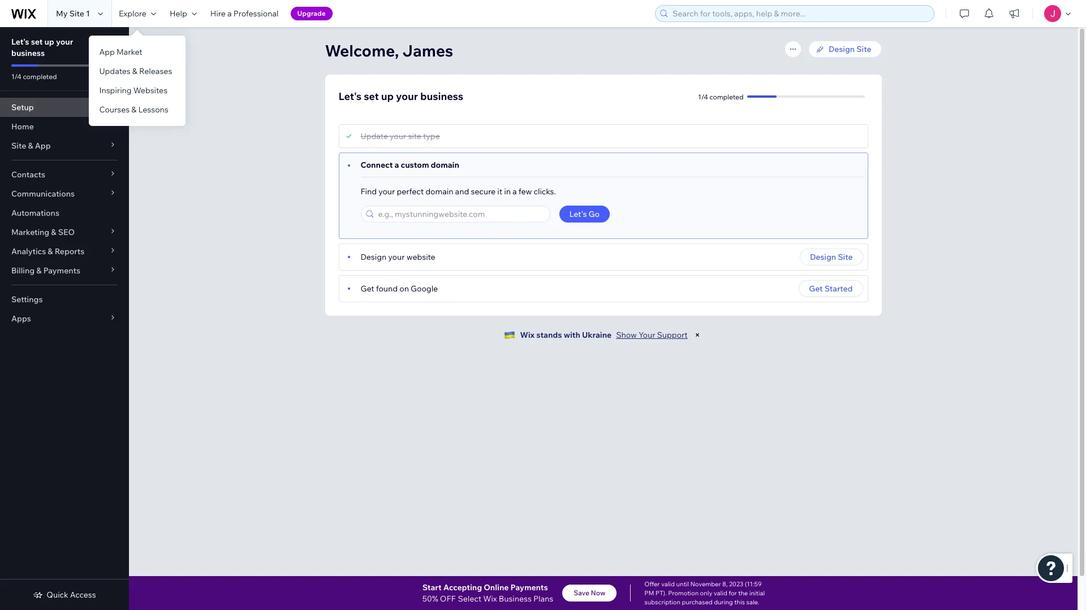Task type: locate. For each thing, give the bounding box(es) containing it.
wix stands with ukraine show your support
[[520, 330, 688, 341]]

online
[[484, 583, 509, 593]]

1 horizontal spatial completed
[[710, 92, 744, 101]]

0 vertical spatial design site
[[829, 44, 871, 54]]

0 horizontal spatial get
[[361, 284, 374, 294]]

completed
[[23, 72, 57, 81], [710, 92, 744, 101]]

0 horizontal spatial app
[[35, 141, 51, 151]]

0 horizontal spatial 1/4 completed
[[11, 72, 57, 81]]

get found on google
[[361, 284, 438, 294]]

get left started
[[809, 284, 823, 294]]

domain up find your perfect domain and secure it in a few clicks.
[[431, 160, 459, 170]]

website
[[407, 252, 435, 262]]

let's
[[11, 37, 29, 47], [339, 90, 362, 103], [569, 209, 587, 219]]

0 horizontal spatial wix
[[483, 595, 497, 605]]

found
[[376, 284, 398, 294]]

2 vertical spatial let's
[[569, 209, 587, 219]]

& for courses
[[131, 105, 137, 115]]

1 horizontal spatial a
[[395, 160, 399, 170]]

0 vertical spatial a
[[227, 8, 232, 19]]

1/4 inside sidebar element
[[11, 72, 21, 81]]

analytics & reports button
[[0, 242, 129, 261]]

a for custom
[[395, 160, 399, 170]]

your down my
[[56, 37, 73, 47]]

1 vertical spatial up
[[381, 90, 394, 103]]

app up updates
[[99, 47, 115, 57]]

1 vertical spatial domain
[[426, 187, 453, 197]]

& down inspiring websites at the left top of the page
[[131, 105, 137, 115]]

show your support button
[[616, 330, 688, 341]]

design site inside "button"
[[810, 252, 853, 262]]

1 vertical spatial set
[[364, 90, 379, 103]]

james
[[403, 41, 453, 61]]

set inside the let's set up your business
[[31, 37, 43, 47]]

a right in at left
[[513, 187, 517, 197]]

inspiring websites
[[99, 85, 167, 96]]

& inside popup button
[[51, 227, 56, 238]]

valid up during
[[714, 590, 727, 598]]

now
[[591, 589, 605, 598]]

market
[[117, 47, 142, 57]]

automations
[[11, 208, 59, 218]]

initial
[[749, 590, 765, 598]]

0 horizontal spatial a
[[227, 8, 232, 19]]

valid up the "pt)."
[[661, 581, 675, 589]]

seo
[[58, 227, 75, 238]]

a right hire at the left of page
[[227, 8, 232, 19]]

update your site type
[[361, 131, 440, 141]]

0 vertical spatial set
[[31, 37, 43, 47]]

& for updates
[[132, 66, 137, 76]]

wix down "online"
[[483, 595, 497, 605]]

0 vertical spatial domain
[[431, 160, 459, 170]]

& for billing
[[36, 266, 42, 276]]

setup link
[[0, 98, 129, 117]]

1 vertical spatial completed
[[710, 92, 744, 101]]

0 horizontal spatial up
[[44, 37, 54, 47]]

1 vertical spatial wix
[[483, 595, 497, 605]]

& left reports
[[48, 247, 53, 257]]

2 get from the left
[[809, 284, 823, 294]]

let's go button
[[559, 206, 610, 223]]

app
[[99, 47, 115, 57], [35, 141, 51, 151]]

2 horizontal spatial let's
[[569, 209, 587, 219]]

1 vertical spatial let's
[[339, 90, 362, 103]]

1 vertical spatial business
[[420, 90, 463, 103]]

ukraine
[[582, 330, 612, 341]]

app down home link
[[35, 141, 51, 151]]

1 horizontal spatial get
[[809, 284, 823, 294]]

1 horizontal spatial let's set up your business
[[339, 90, 463, 103]]

2023
[[729, 581, 743, 589]]

0 vertical spatial let's
[[11, 37, 29, 47]]

0 horizontal spatial set
[[31, 37, 43, 47]]

your left website
[[388, 252, 405, 262]]

type
[[423, 131, 440, 141]]

& left 'seo'
[[51, 227, 56, 238]]

0 vertical spatial business
[[11, 48, 45, 58]]

it
[[497, 187, 502, 197]]

0 horizontal spatial business
[[11, 48, 45, 58]]

get left "found"
[[361, 284, 374, 294]]

payments up business
[[511, 583, 548, 593]]

design site
[[829, 44, 871, 54], [810, 252, 853, 262]]

domain
[[431, 160, 459, 170], [426, 187, 453, 197]]

few
[[519, 187, 532, 197]]

let's set up your business down my
[[11, 37, 73, 58]]

domain left and
[[426, 187, 453, 197]]

domain for perfect
[[426, 187, 453, 197]]

0 horizontal spatial let's set up your business
[[11, 37, 73, 58]]

your right find
[[379, 187, 395, 197]]

business up "type"
[[420, 90, 463, 103]]

up inside the let's set up your business
[[44, 37, 54, 47]]

help button
[[163, 0, 204, 27]]

0 vertical spatial valid
[[661, 581, 675, 589]]

a
[[227, 8, 232, 19], [395, 160, 399, 170], [513, 187, 517, 197]]

and
[[455, 187, 469, 197]]

your left site
[[390, 131, 406, 141]]

design up get started "button"
[[810, 252, 836, 262]]

1 horizontal spatial app
[[99, 47, 115, 57]]

2 vertical spatial a
[[513, 187, 517, 197]]

your for update
[[390, 131, 406, 141]]

your
[[56, 37, 73, 47], [396, 90, 418, 103], [390, 131, 406, 141], [379, 187, 395, 197], [388, 252, 405, 262]]

wix left stands
[[520, 330, 535, 341]]

& up inspiring websites at the left top of the page
[[132, 66, 137, 76]]

site inside "button"
[[838, 252, 853, 262]]

0 horizontal spatial let's
[[11, 37, 29, 47]]

courses
[[99, 105, 130, 115]]

0 vertical spatial 1/4 completed
[[11, 72, 57, 81]]

50%
[[422, 595, 438, 605]]

analytics
[[11, 247, 46, 257]]

payments down analytics & reports dropdown button
[[43, 266, 80, 276]]

get started button
[[799, 281, 863, 298]]

1/4 completed
[[11, 72, 57, 81], [698, 92, 744, 101]]

1 horizontal spatial wix
[[520, 330, 535, 341]]

your up update your site type
[[396, 90, 418, 103]]

home link
[[0, 117, 129, 136]]

0 horizontal spatial payments
[[43, 266, 80, 276]]

analytics & reports
[[11, 247, 84, 257]]

design
[[829, 44, 855, 54], [361, 252, 386, 262], [810, 252, 836, 262]]

explore
[[119, 8, 146, 19]]

courses & lessons link
[[89, 100, 186, 119]]

business up setup
[[11, 48, 45, 58]]

0 vertical spatial completed
[[23, 72, 57, 81]]

upgrade button
[[291, 7, 333, 20]]

your for design
[[388, 252, 405, 262]]

1 vertical spatial let's set up your business
[[339, 90, 463, 103]]

& inside popup button
[[28, 141, 33, 151]]

started
[[825, 284, 853, 294]]

let's inside sidebar element
[[11, 37, 29, 47]]

reports
[[55, 247, 84, 257]]

1 horizontal spatial 1/4
[[698, 92, 708, 101]]

let's set up your business up update your site type
[[339, 90, 463, 103]]

2 horizontal spatial a
[[513, 187, 517, 197]]

0 vertical spatial payments
[[43, 266, 80, 276]]

set
[[31, 37, 43, 47], [364, 90, 379, 103]]

marketing & seo
[[11, 227, 75, 238]]

1 vertical spatial valid
[[714, 590, 727, 598]]

lessons
[[138, 105, 168, 115]]

site
[[69, 8, 84, 19], [857, 44, 871, 54], [11, 141, 26, 151], [838, 252, 853, 262]]

november
[[690, 581, 721, 589]]

0 vertical spatial up
[[44, 37, 54, 47]]

get
[[361, 284, 374, 294], [809, 284, 823, 294]]

payments inside start accepting online payments 50% off select wix business plans
[[511, 583, 548, 593]]

save
[[574, 589, 589, 598]]

app inside site & app popup button
[[35, 141, 51, 151]]

sidebar element
[[0, 27, 129, 611]]

up
[[44, 37, 54, 47], [381, 90, 394, 103]]

1 horizontal spatial valid
[[714, 590, 727, 598]]

1 horizontal spatial payments
[[511, 583, 548, 593]]

business
[[11, 48, 45, 58], [420, 90, 463, 103]]

& down home
[[28, 141, 33, 151]]

settings
[[11, 295, 43, 305]]

0 vertical spatial wix
[[520, 330, 535, 341]]

1 vertical spatial 1/4
[[698, 92, 708, 101]]

1 horizontal spatial 1/4 completed
[[698, 92, 744, 101]]

0 vertical spatial let's set up your business
[[11, 37, 73, 58]]

app market
[[99, 47, 142, 57]]

1 vertical spatial payments
[[511, 583, 548, 593]]

go
[[589, 209, 600, 219]]

0 vertical spatial 1/4
[[11, 72, 21, 81]]

0 vertical spatial app
[[99, 47, 115, 57]]

& for analytics
[[48, 247, 53, 257]]

1 vertical spatial 1/4 completed
[[698, 92, 744, 101]]

a left custom
[[395, 160, 399, 170]]

1 vertical spatial app
[[35, 141, 51, 151]]

payments inside dropdown button
[[43, 266, 80, 276]]

get inside "button"
[[809, 284, 823, 294]]

0 horizontal spatial 1/4
[[11, 72, 21, 81]]

completed inside sidebar element
[[23, 72, 57, 81]]

1 horizontal spatial business
[[420, 90, 463, 103]]

1 vertical spatial a
[[395, 160, 399, 170]]

let's set up your business
[[11, 37, 73, 58], [339, 90, 463, 103]]

apps
[[11, 314, 31, 324]]

get for get started
[[809, 284, 823, 294]]

& right billing
[[36, 266, 42, 276]]

0 horizontal spatial completed
[[23, 72, 57, 81]]

1 vertical spatial design site
[[810, 252, 853, 262]]

1 get from the left
[[361, 284, 374, 294]]

perfect
[[397, 187, 424, 197]]

hire a professional link
[[204, 0, 285, 27]]



Task type: vqa. For each thing, say whether or not it's contained in the screenshot.
Search for tools, apps, help & more... field
yes



Task type: describe. For each thing, give the bounding box(es) containing it.
1 horizontal spatial up
[[381, 90, 394, 103]]

& for site
[[28, 141, 33, 151]]

clicks.
[[534, 187, 556, 197]]

save now
[[574, 589, 605, 598]]

courses & lessons
[[99, 105, 168, 115]]

inspiring
[[99, 85, 132, 96]]

plans
[[533, 595, 553, 605]]

custom
[[401, 160, 429, 170]]

Search for tools, apps, help & more... field
[[669, 6, 931, 21]]

connect
[[361, 160, 393, 170]]

communications
[[11, 189, 75, 199]]

contacts
[[11, 170, 45, 180]]

your inside sidebar element
[[56, 37, 73, 47]]

your
[[639, 330, 655, 341]]

1 horizontal spatial set
[[364, 90, 379, 103]]

updates & releases link
[[89, 62, 186, 81]]

in
[[504, 187, 511, 197]]

site
[[408, 131, 421, 141]]

my
[[56, 8, 68, 19]]

marketing
[[11, 227, 49, 238]]

let's set up your business inside sidebar element
[[11, 37, 73, 58]]

design site link
[[808, 41, 882, 58]]

quick access button
[[33, 591, 96, 601]]

find
[[361, 187, 377, 197]]

save now button
[[562, 586, 617, 602]]

settings link
[[0, 290, 129, 309]]

billing
[[11, 266, 35, 276]]

hire
[[210, 8, 226, 19]]

secure
[[471, 187, 496, 197]]

let's inside button
[[569, 209, 587, 219]]

design up "found"
[[361, 252, 386, 262]]

site inside popup button
[[11, 141, 26, 151]]

professional
[[233, 8, 279, 19]]

1
[[86, 8, 90, 19]]

stands
[[536, 330, 562, 341]]

billing & payments
[[11, 266, 80, 276]]

site & app button
[[0, 136, 129, 156]]

quick access
[[47, 591, 96, 601]]

design inside "button"
[[810, 252, 836, 262]]

select
[[458, 595, 481, 605]]

start accepting online payments 50% off select wix business plans
[[422, 583, 553, 605]]

help
[[170, 8, 187, 19]]

get for get found on google
[[361, 284, 374, 294]]

during
[[714, 599, 733, 607]]

show
[[616, 330, 637, 341]]

websites
[[133, 85, 167, 96]]

for
[[729, 590, 737, 598]]

apps button
[[0, 309, 129, 329]]

1 horizontal spatial let's
[[339, 90, 362, 103]]

accepting
[[443, 583, 482, 593]]

0 horizontal spatial valid
[[661, 581, 675, 589]]

hire a professional
[[210, 8, 279, 19]]

your for find
[[379, 187, 395, 197]]

8,
[[722, 581, 728, 589]]

let's go
[[569, 209, 600, 219]]

updates & releases
[[99, 66, 172, 76]]

design down search for tools, apps, help & more... "field"
[[829, 44, 855, 54]]

design site button
[[800, 249, 863, 266]]

& for marketing
[[51, 227, 56, 238]]

1/4 completed inside sidebar element
[[11, 72, 57, 81]]

connect a custom domain
[[361, 160, 459, 170]]

on
[[400, 284, 409, 294]]

access
[[70, 591, 96, 601]]

until
[[676, 581, 689, 589]]

marketing & seo button
[[0, 223, 129, 242]]

update
[[361, 131, 388, 141]]

find your perfect domain and secure it in a few clicks.
[[361, 187, 556, 197]]

offer
[[645, 581, 660, 589]]

billing & payments button
[[0, 261, 129, 281]]

business
[[499, 595, 532, 605]]

subscription
[[645, 599, 681, 607]]

updates
[[99, 66, 131, 76]]

a for professional
[[227, 8, 232, 19]]

domain for custom
[[431, 160, 459, 170]]

contacts button
[[0, 165, 129, 184]]

sale.
[[746, 599, 759, 607]]

only
[[700, 590, 712, 598]]

off
[[440, 595, 456, 605]]

welcome,
[[325, 41, 399, 61]]

quick
[[47, 591, 68, 601]]

welcome, james
[[325, 41, 453, 61]]

pm
[[645, 590, 654, 598]]

upgrade
[[297, 9, 326, 18]]

start
[[422, 583, 442, 593]]

wix inside start accepting online payments 50% off select wix business plans
[[483, 595, 497, 605]]

support
[[657, 330, 688, 341]]

promotion
[[668, 590, 699, 598]]

this
[[734, 599, 745, 607]]

business inside sidebar element
[[11, 48, 45, 58]]

google
[[411, 284, 438, 294]]

get started
[[809, 284, 853, 294]]

app inside app market link
[[99, 47, 115, 57]]

purchased
[[682, 599, 713, 607]]

e.g., mystunningwebsite.com field
[[375, 206, 546, 222]]

offer valid until november 8, 2023 (11:59 pm pt). promotion only valid for the initial subscription purchased during this sale.
[[645, 581, 765, 607]]

the
[[738, 590, 748, 598]]



